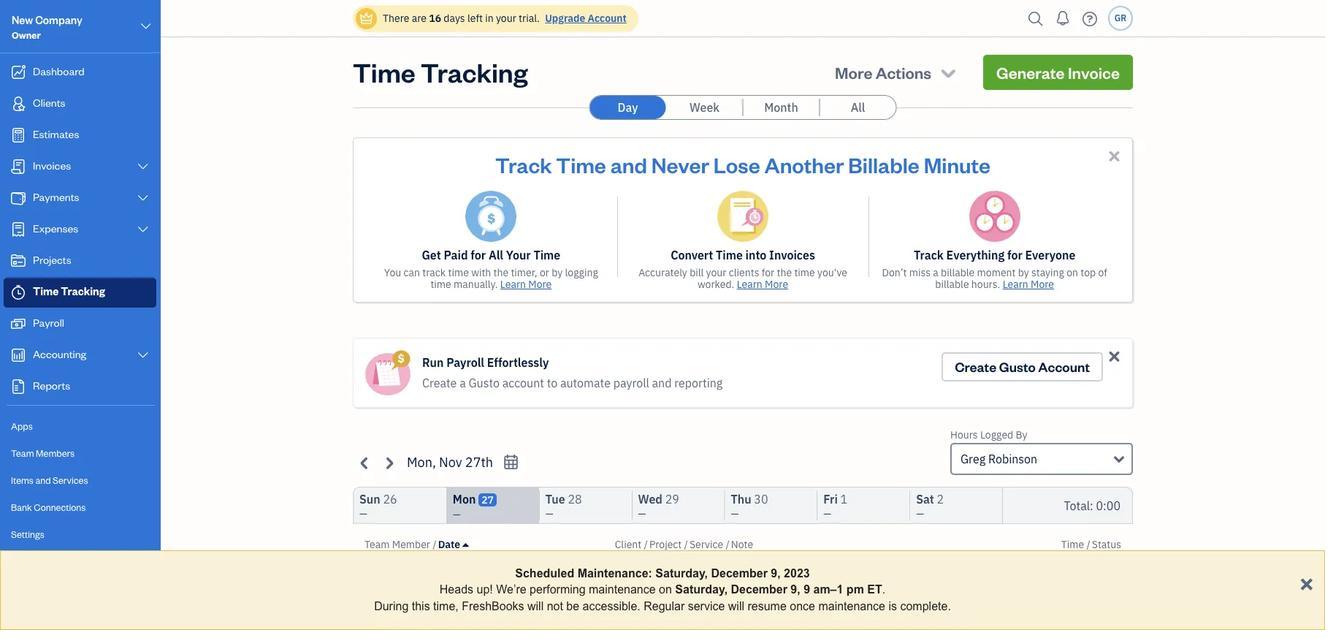 Task type: describe. For each thing, give the bounding box(es) containing it.
— for sat
[[917, 507, 925, 520]]

your inside accurately bill your clients for the time you've worked.
[[706, 266, 727, 279]]

for for everyone
[[1008, 248, 1023, 262]]

sun
[[360, 492, 380, 507]]

more inside more actions dropdown button
[[835, 62, 873, 83]]

entry
[[684, 572, 717, 588]]

bill
[[690, 266, 704, 279]]

team for team member /
[[365, 538, 390, 551]]

27th
[[465, 454, 493, 471]]

payroll link
[[4, 309, 156, 339]]

automate
[[561, 376, 611, 390]]

you can track time with the timer, or by logging time manually.
[[384, 266, 598, 291]]

mon, nov 27th
[[407, 454, 493, 471]]

account
[[503, 376, 544, 390]]

create inside run payroll effortlessly create a gusto account to automate payroll and reporting
[[422, 376, 457, 390]]

billable
[[849, 151, 920, 178]]

new entry
[[655, 572, 717, 588]]

bank connections link
[[4, 495, 156, 520]]

convert time into invoices
[[671, 248, 816, 262]]

close image
[[1107, 348, 1123, 365]]

reports
[[33, 379, 70, 392]]

and inside run payroll effortlessly create a gusto account to automate payroll and reporting
[[652, 376, 672, 390]]

gr button
[[1109, 6, 1134, 31]]

0 vertical spatial december
[[712, 567, 768, 580]]

in
[[485, 12, 494, 25]]

dashboard
[[33, 64, 85, 78]]

items and services link
[[4, 468, 156, 493]]

1 horizontal spatial 9,
[[791, 584, 801, 596]]

accounting
[[33, 347, 86, 361]]

time / status
[[1062, 538, 1122, 551]]

previous day image
[[357, 454, 373, 471]]

logged
[[981, 428, 1014, 441]]

client
[[615, 538, 642, 551]]

on inside don't miss a billable moment by staying on top of billable hours.
[[1067, 266, 1079, 279]]

client / project / service / note
[[615, 538, 754, 551]]

timer image
[[10, 285, 27, 300]]

gusto inside run payroll effortlessly create a gusto account to automate payroll and reporting
[[469, 376, 500, 390]]

mon 27 —
[[453, 492, 494, 521]]

projects link
[[4, 246, 156, 276]]

3 / from the left
[[685, 538, 688, 551]]

tracking inside time tracking link
[[61, 284, 105, 298]]

and inside main "element"
[[35, 474, 51, 486]]

learn for invoices
[[737, 278, 763, 291]]

member
[[392, 538, 431, 551]]

date link
[[438, 538, 469, 551]]

items
[[11, 474, 34, 486]]

search image
[[1025, 8, 1048, 30]]

accurately bill your clients for the time you've worked.
[[639, 266, 848, 291]]

26
[[383, 492, 397, 507]]

.
[[883, 584, 886, 596]]

0 horizontal spatial your
[[496, 12, 517, 25]]

0 vertical spatial saturday,
[[656, 567, 708, 580]]

don't miss a billable moment by staying on top of billable hours.
[[883, 266, 1108, 291]]

1 vertical spatial maintenance
[[819, 600, 886, 612]]

track everything for everyone
[[914, 248, 1076, 262]]

you've
[[818, 266, 848, 279]]

can
[[404, 266, 420, 279]]

logging
[[565, 266, 598, 279]]

payments link
[[4, 183, 156, 213]]

0 vertical spatial time tracking
[[353, 55, 528, 89]]

upgrade
[[545, 12, 586, 25]]

— for wed
[[638, 507, 646, 520]]

mon
[[453, 492, 476, 507]]

we're
[[496, 584, 527, 596]]

scheduled maintenance: saturday, december 9, 2023 heads up! we're performing maintenance on saturday, december 9, 9 am–1 pm et . during this time, freshbooks will not be accessible. regular service will resume once maintenance is complete.
[[374, 567, 951, 612]]

1 horizontal spatial tracking
[[421, 55, 528, 89]]

there
[[383, 12, 410, 25]]

learn more for all
[[501, 278, 552, 291]]

greg robinson
[[961, 452, 1038, 466]]

to
[[547, 376, 558, 390]]

estimate image
[[10, 128, 27, 143]]

staying
[[1032, 266, 1065, 279]]

everyone
[[1026, 248, 1076, 262]]

reporting
[[675, 376, 723, 390]]

not
[[547, 600, 563, 612]]

more for convert time into invoices
[[765, 278, 789, 291]]

chart image
[[10, 348, 27, 363]]

invoice
[[1068, 62, 1120, 83]]

pm
[[847, 584, 865, 596]]

2 / from the left
[[644, 538, 648, 551]]

bank connections
[[11, 501, 86, 513]]

apps
[[11, 420, 33, 432]]

0 horizontal spatial maintenance
[[589, 584, 656, 596]]

total : 0:00
[[1065, 498, 1121, 513]]

× dialog
[[0, 550, 1326, 630]]

1 vertical spatial saturday,
[[676, 584, 728, 596]]

service link
[[690, 538, 726, 551]]

main element
[[0, 0, 197, 630]]

client image
[[10, 96, 27, 111]]

1
[[841, 492, 848, 507]]

timer,
[[511, 266, 538, 279]]

29
[[666, 492, 680, 507]]

new for new entry
[[655, 572, 681, 588]]

wed 29 —
[[638, 492, 680, 520]]

actions
[[876, 62, 932, 83]]

1 vertical spatial all
[[489, 248, 504, 262]]

is
[[889, 600, 898, 612]]

crown image
[[359, 11, 374, 26]]

generate
[[997, 62, 1065, 83]]

chevron large down image for expenses
[[136, 224, 150, 235]]

0 vertical spatial all
[[851, 100, 866, 115]]

fri
[[824, 492, 838, 507]]

money image
[[10, 316, 27, 331]]

apps link
[[4, 414, 156, 439]]

time link
[[1062, 538, 1087, 551]]

payroll inside run payroll effortlessly create a gusto account to automate payroll and reporting
[[447, 355, 485, 370]]

track everything for everyone image
[[970, 191, 1021, 242]]

into
[[746, 248, 767, 262]]

accurately
[[639, 266, 688, 279]]

the for all
[[494, 266, 509, 279]]

days
[[444, 12, 465, 25]]

for for all
[[471, 248, 486, 262]]

0 horizontal spatial account
[[588, 12, 627, 25]]

chevron large down image for accounting
[[136, 349, 150, 361]]

owner
[[12, 29, 41, 41]]

learn more for invoices
[[737, 278, 789, 291]]

hours.
[[972, 278, 1001, 291]]

all link
[[820, 96, 896, 119]]

regular
[[644, 600, 685, 612]]

everything
[[947, 248, 1005, 262]]

track for track everything for everyone
[[914, 248, 944, 262]]

— for thu
[[731, 507, 739, 520]]

settings link
[[4, 522, 156, 547]]

on inside scheduled maintenance: saturday, december 9, 2023 heads up! we're performing maintenance on saturday, december 9, 9 am–1 pm et . during this time, freshbooks will not be accessible. regular service will resume once maintenance is complete.
[[659, 584, 672, 596]]

next day image
[[381, 454, 398, 471]]

left
[[468, 12, 483, 25]]

— for fri
[[824, 507, 832, 520]]

company
[[35, 13, 82, 27]]

time tracking link
[[4, 278, 156, 308]]

chevron large down image for invoices
[[136, 161, 150, 172]]

time,
[[433, 600, 459, 612]]



Task type: locate. For each thing, give the bounding box(es) containing it.
/ left note link
[[726, 538, 730, 551]]

1 vertical spatial create
[[422, 376, 457, 390]]

1 horizontal spatial a
[[934, 266, 939, 279]]

a right "miss"
[[934, 266, 939, 279]]

— down fri
[[824, 507, 832, 520]]

account inside button
[[1039, 358, 1090, 375]]

— down mon
[[453, 508, 461, 521]]

a inside run payroll effortlessly create a gusto account to automate payroll and reporting
[[460, 376, 466, 390]]

the for invoices
[[777, 266, 792, 279]]

payroll
[[33, 316, 64, 330], [447, 355, 485, 370]]

invoices down estimates
[[33, 159, 71, 172]]

/ left status
[[1087, 538, 1091, 551]]

dashboard image
[[10, 65, 27, 80]]

1 horizontal spatial time tracking
[[353, 55, 528, 89]]

0 horizontal spatial invoices
[[33, 159, 71, 172]]

2 learn more from the left
[[737, 278, 789, 291]]

payroll inside main "element"
[[33, 316, 64, 330]]

1 vertical spatial chevron large down image
[[136, 192, 150, 204]]

9,
[[771, 567, 781, 580], [791, 584, 801, 596]]

new inside new company owner
[[12, 13, 33, 27]]

1 vertical spatial a
[[460, 376, 466, 390]]

1 vertical spatial and
[[652, 376, 672, 390]]

this
[[412, 600, 430, 612]]

plus image
[[635, 573, 652, 588]]

0 horizontal spatial team
[[11, 447, 34, 459]]

1 vertical spatial invoices
[[770, 248, 816, 262]]

there are 16 days left in your trial. upgrade account
[[383, 12, 627, 25]]

will right service
[[729, 600, 745, 612]]

expenses
[[33, 221, 78, 235]]

0 horizontal spatial payroll
[[33, 316, 64, 330]]

by inside don't miss a billable moment by staying on top of billable hours.
[[1019, 266, 1030, 279]]

2 chevron large down image from the top
[[136, 224, 150, 235]]

your right in
[[496, 12, 517, 25]]

9, left 2023
[[771, 567, 781, 580]]

0 vertical spatial new
[[12, 13, 33, 27]]

more actions
[[835, 62, 932, 83]]

track
[[495, 151, 552, 178], [914, 248, 944, 262]]

1 horizontal spatial track
[[914, 248, 944, 262]]

new up owner
[[12, 13, 33, 27]]

2 vertical spatial and
[[35, 474, 51, 486]]

0 horizontal spatial learn
[[501, 278, 526, 291]]

new company owner
[[12, 13, 82, 41]]

on up the regular
[[659, 584, 672, 596]]

connections
[[34, 501, 86, 513]]

0 horizontal spatial will
[[528, 600, 544, 612]]

chevron large down image down estimates link
[[136, 161, 150, 172]]

and right items
[[35, 474, 51, 486]]

learn right hours.
[[1003, 278, 1029, 291]]

account right upgrade
[[588, 12, 627, 25]]

2 will from the left
[[729, 600, 745, 612]]

manually.
[[454, 278, 498, 291]]

track for track time and never lose another billable minute
[[495, 151, 552, 178]]

invoices right into
[[770, 248, 816, 262]]

1 horizontal spatial and
[[611, 151, 648, 178]]

1 horizontal spatial learn
[[737, 278, 763, 291]]

0 horizontal spatial by
[[552, 266, 563, 279]]

time down the paid
[[448, 266, 469, 279]]

reports link
[[4, 372, 156, 402]]

gusto inside button
[[1000, 358, 1036, 375]]

2023
[[784, 567, 810, 580]]

2 horizontal spatial learn more
[[1003, 278, 1055, 291]]

learn more down into
[[737, 278, 789, 291]]

month
[[765, 100, 799, 115]]

maintenance down pm
[[819, 600, 886, 612]]

— down sun
[[360, 507, 368, 520]]

— inside mon 27 —
[[453, 508, 461, 521]]

tracking down left in the left of the page
[[421, 55, 528, 89]]

billable down everything
[[941, 266, 975, 279]]

0 vertical spatial a
[[934, 266, 939, 279]]

a inside don't miss a billable moment by staying on top of billable hours.
[[934, 266, 939, 279]]

sat 2 —
[[917, 492, 944, 520]]

december down note link
[[712, 567, 768, 580]]

complete.
[[901, 600, 951, 612]]

with
[[472, 266, 491, 279]]

status link
[[1093, 538, 1122, 551]]

3 learn from the left
[[1003, 278, 1029, 291]]

and left never
[[611, 151, 648, 178]]

learn
[[501, 278, 526, 291], [737, 278, 763, 291], [1003, 278, 1029, 291]]

0 vertical spatial track
[[495, 151, 552, 178]]

time left you've
[[795, 266, 815, 279]]

0 vertical spatial tracking
[[421, 55, 528, 89]]

learn more for everyone
[[1003, 278, 1055, 291]]

performing
[[530, 584, 586, 596]]

1 / from the left
[[433, 538, 437, 551]]

expenses link
[[4, 215, 156, 245]]

2 by from the left
[[1019, 266, 1030, 279]]

1 vertical spatial account
[[1039, 358, 1090, 375]]

will left the not
[[528, 600, 544, 612]]

get paid for all your time
[[422, 248, 561, 262]]

convert time into invoices image
[[718, 191, 769, 242]]

learn more down 'your' at left top
[[501, 278, 552, 291]]

miss
[[910, 266, 931, 279]]

gusto left "account"
[[469, 376, 500, 390]]

team members
[[11, 447, 75, 459]]

1 horizontal spatial by
[[1019, 266, 1030, 279]]

chevron large down image
[[136, 161, 150, 172], [136, 224, 150, 235]]

generate invoice button
[[984, 55, 1134, 90]]

never
[[652, 151, 710, 178]]

by inside you can track time with the timer, or by logging time manually.
[[552, 266, 563, 279]]

projects
[[33, 253, 71, 267]]

× button
[[1300, 568, 1314, 596]]

0 horizontal spatial create
[[422, 376, 457, 390]]

track up get paid for all your time image
[[495, 151, 552, 178]]

— inside wed 29 —
[[638, 507, 646, 520]]

0 horizontal spatial gusto
[[469, 376, 500, 390]]

and right payroll
[[652, 376, 672, 390]]

robinson
[[989, 452, 1038, 466]]

learn for all
[[501, 278, 526, 291]]

maintenance down maintenance:
[[589, 584, 656, 596]]

track
[[423, 266, 446, 279]]

for up the with
[[471, 248, 486, 262]]

1 chevron large down image from the top
[[136, 161, 150, 172]]

time inside accurately bill your clients for the time you've worked.
[[795, 266, 815, 279]]

0 vertical spatial maintenance
[[589, 584, 656, 596]]

gr
[[1115, 12, 1127, 23]]

— for tue
[[546, 507, 554, 520]]

1 the from the left
[[494, 266, 509, 279]]

4 / from the left
[[726, 538, 730, 551]]

0 horizontal spatial time tracking
[[33, 284, 105, 298]]

another
[[765, 151, 845, 178]]

3 learn more from the left
[[1003, 278, 1055, 291]]

scheduled
[[515, 567, 575, 580]]

more right clients
[[765, 278, 789, 291]]

— inside fri 1 —
[[824, 507, 832, 520]]

team inside team members link
[[11, 447, 34, 459]]

get
[[422, 248, 441, 262]]

1 horizontal spatial on
[[1067, 266, 1079, 279]]

0 vertical spatial 9,
[[771, 567, 781, 580]]

learn for everyone
[[1003, 278, 1029, 291]]

time inside time tracking link
[[33, 284, 59, 298]]

2 vertical spatial chevron large down image
[[136, 349, 150, 361]]

track time and never lose another billable minute
[[495, 151, 991, 178]]

project link
[[650, 538, 685, 551]]

2 horizontal spatial and
[[652, 376, 672, 390]]

get paid for all your time image
[[466, 191, 517, 242]]

payroll right money 'image'
[[33, 316, 64, 330]]

chevrondown image
[[939, 62, 959, 83]]

1 horizontal spatial the
[[777, 266, 792, 279]]

2 horizontal spatial learn
[[1003, 278, 1029, 291]]

1 horizontal spatial gusto
[[1000, 358, 1036, 375]]

0 vertical spatial create
[[955, 358, 997, 375]]

0 horizontal spatial track
[[495, 151, 552, 178]]

5 / from the left
[[1087, 538, 1091, 551]]

create down run
[[422, 376, 457, 390]]

billable left hours.
[[936, 278, 970, 291]]

0 vertical spatial payroll
[[33, 316, 64, 330]]

1 horizontal spatial learn more
[[737, 278, 789, 291]]

28
[[568, 492, 582, 507]]

1 learn more from the left
[[501, 278, 552, 291]]

am–1
[[814, 584, 844, 596]]

team members link
[[4, 441, 156, 466]]

don't
[[883, 266, 907, 279]]

chevron large down image down payments link
[[136, 224, 150, 235]]

1 vertical spatial track
[[914, 248, 944, 262]]

1 vertical spatial gusto
[[469, 376, 500, 390]]

1 horizontal spatial new
[[655, 572, 681, 588]]

— down the sat
[[917, 507, 925, 520]]

1 horizontal spatial create
[[955, 358, 997, 375]]

/ left 'date'
[[433, 538, 437, 551]]

sun 26 —
[[360, 492, 397, 520]]

december up resume
[[731, 584, 788, 596]]

0 horizontal spatial all
[[489, 248, 504, 262]]

0 vertical spatial gusto
[[1000, 358, 1036, 375]]

1 horizontal spatial your
[[706, 266, 727, 279]]

0 horizontal spatial for
[[471, 248, 486, 262]]

account left close image
[[1039, 358, 1090, 375]]

by
[[552, 266, 563, 279], [1019, 266, 1030, 279]]

/
[[433, 538, 437, 551], [644, 538, 648, 551], [685, 538, 688, 551], [726, 538, 730, 551], [1087, 538, 1091, 551]]

learn down into
[[737, 278, 763, 291]]

new for new company owner
[[12, 13, 33, 27]]

0 horizontal spatial on
[[659, 584, 672, 596]]

the inside you can track time with the timer, or by logging time manually.
[[494, 266, 509, 279]]

new inside new entry button
[[655, 572, 681, 588]]

week link
[[667, 96, 743, 119]]

on left top
[[1067, 266, 1079, 279]]

for
[[471, 248, 486, 262], [1008, 248, 1023, 262], [762, 266, 775, 279]]

team left member
[[365, 538, 390, 551]]

estimates link
[[4, 121, 156, 151]]

invoices inside main "element"
[[33, 159, 71, 172]]

— down the wed
[[638, 507, 646, 520]]

1 vertical spatial december
[[731, 584, 788, 596]]

invoices
[[33, 159, 71, 172], [770, 248, 816, 262]]

0 vertical spatial account
[[588, 12, 627, 25]]

1 vertical spatial team
[[365, 538, 390, 551]]

for inside accurately bill your clients for the time you've worked.
[[762, 266, 775, 279]]

0 vertical spatial on
[[1067, 266, 1079, 279]]

time tracking inside time tracking link
[[33, 284, 105, 298]]

payment image
[[10, 191, 27, 205]]

choose a date image
[[503, 454, 520, 471]]

— for mon
[[453, 508, 461, 521]]

worked.
[[698, 278, 735, 291]]

0 horizontal spatial and
[[35, 474, 51, 486]]

invoice image
[[10, 159, 27, 174]]

— for sun
[[360, 507, 368, 520]]

tue 28 —
[[546, 492, 582, 520]]

more for track everything for everyone
[[1031, 278, 1055, 291]]

create gusto account button
[[942, 352, 1104, 382]]

payroll right run
[[447, 355, 485, 370]]

all left 'your' at left top
[[489, 248, 504, 262]]

close image
[[1107, 148, 1123, 164]]

the right the with
[[494, 266, 509, 279]]

learn down 'your' at left top
[[501, 278, 526, 291]]

project image
[[10, 254, 27, 268]]

tracking down projects link
[[61, 284, 105, 298]]

0 vertical spatial invoices
[[33, 159, 71, 172]]

0 horizontal spatial learn more
[[501, 278, 552, 291]]

greg
[[961, 452, 986, 466]]

1 learn from the left
[[501, 278, 526, 291]]

report image
[[10, 379, 27, 394]]

chevron large down image inside invoices link
[[136, 161, 150, 172]]

day
[[618, 100, 638, 115]]

/ left service
[[685, 538, 688, 551]]

expense image
[[10, 222, 27, 237]]

0 vertical spatial your
[[496, 12, 517, 25]]

your
[[496, 12, 517, 25], [706, 266, 727, 279]]

create gusto account
[[955, 358, 1090, 375]]

1 vertical spatial new
[[655, 572, 681, 588]]

more up all link at the right
[[835, 62, 873, 83]]

1 horizontal spatial payroll
[[447, 355, 485, 370]]

wed
[[638, 492, 663, 507]]

team for team members
[[11, 447, 34, 459]]

mon,
[[407, 454, 436, 471]]

more
[[835, 62, 873, 83], [529, 278, 552, 291], [765, 278, 789, 291], [1031, 278, 1055, 291]]

0 vertical spatial chevron large down image
[[136, 161, 150, 172]]

— inside tue 28 —
[[546, 507, 554, 520]]

0 vertical spatial and
[[611, 151, 648, 178]]

0 horizontal spatial new
[[12, 13, 33, 27]]

note link
[[731, 538, 754, 551]]

on
[[1067, 266, 1079, 279], [659, 584, 672, 596]]

all down more actions
[[851, 100, 866, 115]]

of
[[1099, 266, 1108, 279]]

more for get paid for all your time
[[529, 278, 552, 291]]

time tracking down projects link
[[33, 284, 105, 298]]

track up "miss"
[[914, 248, 944, 262]]

the right clients
[[777, 266, 792, 279]]

for down into
[[762, 266, 775, 279]]

2
[[937, 492, 944, 507]]

payments
[[33, 190, 79, 204]]

are
[[412, 12, 427, 25]]

create up "hours"
[[955, 358, 997, 375]]

1 vertical spatial your
[[706, 266, 727, 279]]

— inside sun 26 —
[[360, 507, 368, 520]]

by left staying
[[1019, 266, 1030, 279]]

2 horizontal spatial for
[[1008, 248, 1023, 262]]

more actions button
[[822, 55, 972, 90]]

1 horizontal spatial will
[[729, 600, 745, 612]]

minute
[[924, 151, 991, 178]]

the inside accurately bill your clients for the time you've worked.
[[777, 266, 792, 279]]

time
[[353, 55, 416, 89], [556, 151, 607, 178], [534, 248, 561, 262], [716, 248, 743, 262], [33, 284, 59, 298], [1062, 538, 1085, 551]]

1 horizontal spatial team
[[365, 538, 390, 551]]

by right or
[[552, 266, 563, 279]]

greg robinson button
[[951, 443, 1134, 475]]

0:00
[[1097, 498, 1121, 513]]

1 horizontal spatial invoices
[[770, 248, 816, 262]]

for up moment on the top of page
[[1008, 248, 1023, 262]]

0 vertical spatial chevron large down image
[[139, 18, 153, 35]]

1 vertical spatial time tracking
[[33, 284, 105, 298]]

1 horizontal spatial account
[[1039, 358, 1090, 375]]

1 horizontal spatial all
[[851, 100, 866, 115]]

0 horizontal spatial 9,
[[771, 567, 781, 580]]

1 by from the left
[[552, 266, 563, 279]]

learn more down "everyone"
[[1003, 278, 1055, 291]]

your right bill
[[706, 266, 727, 279]]

time down get
[[431, 278, 451, 291]]

caretup image
[[463, 539, 469, 550]]

— down tue
[[546, 507, 554, 520]]

you
[[384, 266, 401, 279]]

create inside button
[[955, 358, 997, 375]]

1 vertical spatial chevron large down image
[[136, 224, 150, 235]]

2 the from the left
[[777, 266, 792, 279]]

0 horizontal spatial a
[[460, 376, 466, 390]]

more down 'your' at left top
[[529, 278, 552, 291]]

account
[[588, 12, 627, 25], [1039, 358, 1090, 375]]

clients
[[729, 266, 760, 279]]

gusto up by
[[1000, 358, 1036, 375]]

1 will from the left
[[528, 600, 544, 612]]

time tracking down 16
[[353, 55, 528, 89]]

learn more
[[501, 278, 552, 291], [737, 278, 789, 291], [1003, 278, 1055, 291]]

notifications image
[[1052, 4, 1075, 33]]

a left "account"
[[460, 376, 466, 390]]

0 horizontal spatial tracking
[[61, 284, 105, 298]]

1 vertical spatial payroll
[[447, 355, 485, 370]]

by
[[1016, 428, 1028, 441]]

date
[[438, 538, 461, 551]]

be
[[567, 600, 580, 612]]

— inside thu 30 —
[[731, 507, 739, 520]]

more down "everyone"
[[1031, 278, 1055, 291]]

team up items
[[11, 447, 34, 459]]

go to help image
[[1079, 8, 1102, 30]]

1 vertical spatial tracking
[[61, 284, 105, 298]]

1 vertical spatial on
[[659, 584, 672, 596]]

— inside sat 2 —
[[917, 507, 925, 520]]

new right plus image
[[655, 572, 681, 588]]

trial.
[[519, 12, 540, 25]]

gusto
[[1000, 358, 1036, 375], [469, 376, 500, 390]]

0 horizontal spatial the
[[494, 266, 509, 279]]

chevron large down image
[[139, 18, 153, 35], [136, 192, 150, 204], [136, 349, 150, 361]]

2 learn from the left
[[737, 278, 763, 291]]

status
[[1093, 538, 1122, 551]]

1 vertical spatial 9,
[[791, 584, 801, 596]]

0 vertical spatial team
[[11, 447, 34, 459]]

/ right client on the left
[[644, 538, 648, 551]]

total
[[1065, 498, 1091, 513]]

chevron large down image for payments
[[136, 192, 150, 204]]

1 horizontal spatial for
[[762, 266, 775, 279]]

1 horizontal spatial maintenance
[[819, 600, 886, 612]]

— down the thu
[[731, 507, 739, 520]]

9, left '9'
[[791, 584, 801, 596]]



Task type: vqa. For each thing, say whether or not it's contained in the screenshot.


